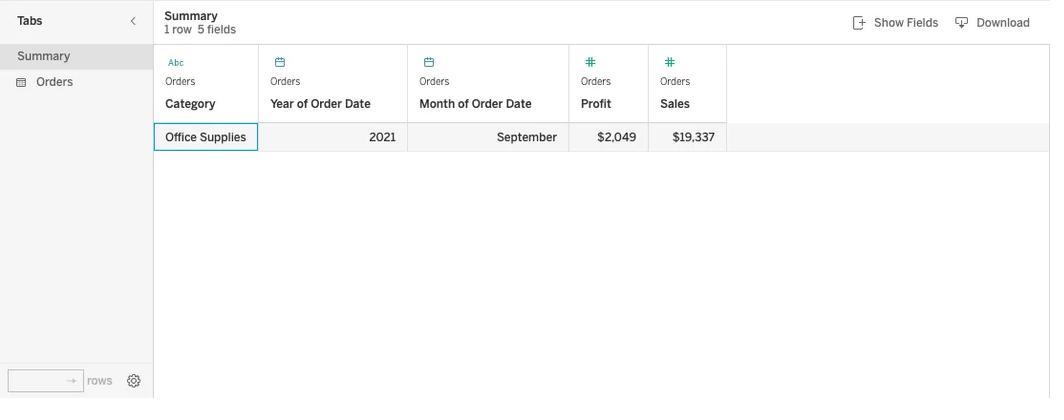 Task type: describe. For each thing, give the bounding box(es) containing it.
office
[[165, 131, 197, 144]]

2021
[[369, 131, 396, 144]]

row group containing office supplies
[[154, 123, 1050, 152]]

$2,049
[[597, 131, 637, 144]]

supplies
[[200, 131, 246, 144]]

date inside orders month of order date
[[506, 97, 532, 111]]

of inside orders month of order date
[[458, 97, 469, 111]]

date image
[[271, 54, 290, 73]]

row containing office supplies
[[154, 123, 1050, 152]]

orders category
[[165, 76, 216, 111]]

$19,337
[[673, 131, 715, 144]]

year
[[271, 97, 294, 111]]

row group containing summary
[[0, 44, 153, 96]]

orders month of order date
[[420, 76, 532, 111]]

summary for summary
[[17, 50, 70, 63]]

category
[[165, 97, 216, 111]]

orders down date image
[[271, 76, 300, 88]]

row
[[172, 22, 192, 36]]

orders down number image
[[661, 76, 690, 88]]



Task type: locate. For each thing, give the bounding box(es) containing it.
of right year
[[297, 97, 308, 111]]

summary inside summary 1 row  5 fields
[[164, 9, 218, 22]]

0 horizontal spatial order
[[311, 97, 342, 111]]

summary inside row group
[[17, 50, 70, 63]]

1 date from the left
[[345, 97, 371, 111]]

order right year
[[311, 97, 342, 111]]

view data table grid
[[154, 45, 1050, 399]]

summary for summary 1 row  5 fields
[[164, 9, 218, 22]]

date up 2021
[[345, 97, 371, 111]]

2 date from the left
[[506, 97, 532, 111]]

orders for orders table element
[[36, 76, 73, 89]]

1 order from the left
[[311, 97, 342, 111]]

orders down date icon
[[420, 76, 449, 88]]

orders table element
[[0, 70, 153, 96]]

orders down 'summary table' element
[[36, 76, 73, 89]]

order right the "month"
[[472, 97, 503, 111]]

orders down 'string' image
[[165, 76, 195, 88]]

orders inside orders category
[[165, 76, 195, 88]]

september
[[497, 131, 557, 144]]

1 horizontal spatial date
[[506, 97, 532, 111]]

0 vertical spatial row group
[[0, 44, 153, 96]]

2 of from the left
[[458, 97, 469, 111]]

orders inside orders month of order date
[[420, 76, 449, 88]]

orders for profit
[[581, 76, 611, 88]]

summary 1 row  5 fields
[[164, 9, 236, 36]]

0 horizontal spatial row group
[[0, 44, 153, 96]]

0 horizontal spatial summary
[[17, 50, 70, 63]]

row
[[154, 123, 1050, 152]]

0 horizontal spatial date
[[345, 97, 371, 111]]

year of order date
[[271, 97, 371, 111]]

of
[[297, 97, 308, 111], [458, 97, 469, 111]]

number image
[[581, 54, 600, 73]]

date
[[345, 97, 371, 111], [506, 97, 532, 111]]

summary
[[164, 9, 218, 22], [17, 50, 70, 63]]

1
[[164, 22, 170, 36]]

orders for month
[[420, 76, 449, 88]]

1 vertical spatial row group
[[154, 123, 1050, 152]]

2 order from the left
[[472, 97, 503, 111]]

1 horizontal spatial of
[[458, 97, 469, 111]]

summary table element
[[0, 44, 153, 70]]

fields
[[207, 22, 236, 36]]

date up september
[[506, 97, 532, 111]]

1 vertical spatial summary
[[17, 50, 70, 63]]

orders
[[36, 76, 73, 89], [165, 76, 195, 88], [271, 76, 300, 88], [420, 76, 449, 88], [581, 76, 611, 88], [661, 76, 690, 88]]

month
[[420, 97, 455, 111]]

orders profit
[[581, 76, 612, 111]]

sales
[[661, 97, 690, 111]]

row group down the profit
[[154, 123, 1050, 152]]

0 horizontal spatial of
[[297, 97, 308, 111]]

number image
[[661, 54, 680, 73]]

order
[[311, 97, 342, 111], [472, 97, 503, 111]]

5
[[198, 22, 204, 36]]

tabs
[[17, 14, 42, 28]]

1 horizontal spatial row group
[[154, 123, 1050, 152]]

profit
[[581, 97, 612, 111]]

rows text field
[[8, 370, 84, 393]]

office supplies
[[165, 131, 246, 144]]

string image
[[165, 54, 184, 73]]

1 horizontal spatial order
[[472, 97, 503, 111]]

orders for category
[[165, 76, 195, 88]]

date image
[[420, 54, 439, 73]]

order inside orders month of order date
[[472, 97, 503, 111]]

0 vertical spatial summary
[[164, 9, 218, 22]]

orders inside orders profit
[[581, 76, 611, 88]]

rows
[[87, 374, 113, 388]]

orders down number icon
[[581, 76, 611, 88]]

row group down tabs on the left
[[0, 44, 153, 96]]

1 of from the left
[[297, 97, 308, 111]]

of right the "month"
[[458, 97, 469, 111]]

row group
[[0, 44, 153, 96], [154, 123, 1050, 152]]

1 horizontal spatial summary
[[164, 9, 218, 22]]



Task type: vqa. For each thing, say whether or not it's contained in the screenshot.
number image
yes



